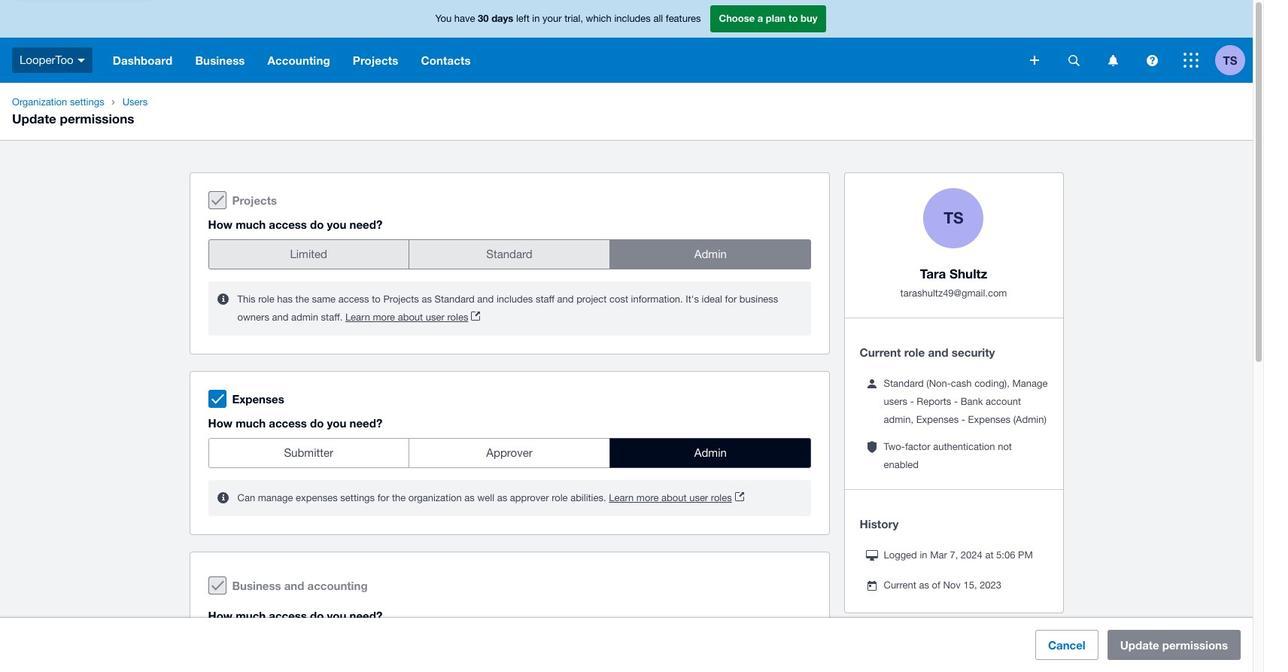 Task type: locate. For each thing, give the bounding box(es) containing it.
for left organization
[[378, 492, 389, 504]]

how much access do you need? up submitter
[[208, 416, 383, 430]]

expenses down reports
[[917, 414, 959, 426]]

learn right staff.
[[345, 312, 370, 323]]

3 do from the top
[[310, 609, 324, 623]]

5:06
[[997, 550, 1016, 561]]

1 horizontal spatial in
[[920, 550, 928, 561]]

2 horizontal spatial svg image
[[1184, 53, 1199, 68]]

admin for expenses
[[695, 446, 727, 459]]

the right has
[[296, 294, 309, 305]]

0 vertical spatial how much access do you need?
[[208, 218, 383, 231]]

organization settings link
[[6, 95, 110, 110]]

roles
[[448, 312, 469, 323], [711, 492, 732, 504]]

0 vertical spatial option group
[[208, 239, 812, 270]]

0 horizontal spatial learn more about user roles link
[[345, 309, 481, 327]]

2 vertical spatial how much access do you need?
[[208, 609, 383, 623]]

- right "users"
[[911, 396, 915, 407]]

access up 'limited'
[[269, 218, 307, 231]]

0 horizontal spatial standard
[[435, 294, 475, 305]]

-
[[911, 396, 915, 407], [955, 396, 958, 407], [962, 414, 966, 426]]

a
[[758, 12, 764, 24]]

logged in mar 7, 2024 at 5:06 pm
[[884, 550, 1034, 561]]

learn more about user roles link for expenses
[[609, 489, 744, 507]]

access
[[269, 218, 307, 231], [339, 294, 369, 305], [269, 416, 307, 430], [269, 609, 307, 623]]

all
[[654, 13, 663, 24]]

0 vertical spatial includes
[[615, 13, 651, 24]]

, up factor
[[911, 414, 914, 426]]

0 vertical spatial for
[[725, 294, 737, 305]]

you down the accounting in the bottom left of the page
[[327, 609, 347, 623]]

0 horizontal spatial -
[[911, 396, 915, 407]]

access up submitter
[[269, 416, 307, 430]]

1 horizontal spatial svg image
[[1109, 55, 1118, 66]]

1 horizontal spatial ts
[[1224, 53, 1238, 67]]

you for projects
[[327, 218, 347, 231]]

more right staff.
[[373, 312, 395, 323]]

2 vertical spatial do
[[310, 609, 324, 623]]

update
[[12, 111, 56, 126], [1121, 638, 1160, 652]]

2 horizontal spatial -
[[962, 414, 966, 426]]

1 horizontal spatial standard
[[487, 248, 533, 260]]

you
[[327, 218, 347, 231], [327, 416, 347, 430], [327, 609, 347, 623]]

- down bank
[[962, 414, 966, 426]]

factor
[[906, 441, 931, 453]]

3 how from the top
[[208, 609, 233, 623]]

standard for standard (non-cash coding) ,
[[884, 378, 924, 389]]

1 vertical spatial standard
[[435, 294, 475, 305]]

1 vertical spatial much
[[236, 416, 266, 430]]

0 vertical spatial business
[[195, 53, 245, 67]]

in right left
[[533, 13, 540, 24]]

ideal
[[702, 294, 723, 305]]

0 horizontal spatial svg image
[[77, 59, 85, 62]]

1 horizontal spatial learn
[[609, 492, 634, 504]]

option group for projects
[[208, 239, 812, 270]]

2 you from the top
[[327, 416, 347, 430]]

0 horizontal spatial for
[[378, 492, 389, 504]]

in
[[533, 13, 540, 24], [920, 550, 928, 561]]

0 horizontal spatial to
[[372, 294, 381, 305]]

business for business
[[195, 53, 245, 67]]

1 vertical spatial permissions
[[1163, 638, 1229, 652]]

15,
[[964, 580, 978, 591]]

role for current
[[905, 346, 925, 359]]

information.
[[631, 294, 683, 305]]

access down business and accounting
[[269, 609, 307, 623]]

2 vertical spatial you
[[327, 609, 347, 623]]

permissions inside "update permissions" button
[[1163, 638, 1229, 652]]

update right cancel
[[1121, 638, 1160, 652]]

2 horizontal spatial standard
[[884, 378, 924, 389]]

settings right the organization
[[70, 96, 104, 108]]

1 horizontal spatial settings
[[341, 492, 375, 504]]

0 horizontal spatial svg image
[[1069, 55, 1080, 66]]

the left organization
[[392, 492, 406, 504]]

standard up "users"
[[884, 378, 924, 389]]

how much access do you need? for projects
[[208, 218, 383, 231]]

much up can
[[236, 416, 266, 430]]

and left staff
[[478, 294, 494, 305]]

cost
[[610, 294, 629, 305]]

1 how from the top
[[208, 218, 233, 231]]

0 vertical spatial about
[[398, 312, 423, 323]]

0 vertical spatial role
[[258, 294, 275, 305]]

you up submitter
[[327, 416, 347, 430]]

standard inside this role has the same access to projects as standard and includes staff and project cost information. it's ideal for business owners and admin staff.
[[435, 294, 475, 305]]

0 horizontal spatial the
[[296, 294, 309, 305]]

expenses
[[232, 392, 284, 406], [917, 414, 959, 426], [969, 414, 1011, 426]]

admin down same at top left
[[291, 312, 318, 323]]

2 vertical spatial standard
[[884, 378, 924, 389]]

1 horizontal spatial permissions
[[1163, 638, 1229, 652]]

learn
[[345, 312, 370, 323], [609, 492, 634, 504]]

1 horizontal spatial the
[[392, 492, 406, 504]]

owners
[[238, 312, 269, 323]]

accounting
[[268, 53, 330, 67]]

0 vertical spatial current
[[860, 346, 902, 359]]

0 vertical spatial projects
[[353, 53, 399, 67]]

standard inside option group
[[487, 248, 533, 260]]

includes left all on the right
[[615, 13, 651, 24]]

for inside this role has the same access to projects as standard and includes staff and project cost information. it's ideal for business owners and admin staff.
[[725, 294, 737, 305]]

do down business and accounting
[[310, 609, 324, 623]]

much up this
[[236, 218, 266, 231]]

how for expenses
[[208, 416, 233, 430]]

business
[[740, 294, 779, 305]]

approver
[[510, 492, 549, 504]]

0 vertical spatial learn
[[345, 312, 370, 323]]

1 vertical spatial how much access do you need?
[[208, 416, 383, 430]]

2 horizontal spatial expenses
[[969, 414, 1011, 426]]

0 vertical spatial need?
[[350, 218, 383, 231]]

1 vertical spatial for
[[378, 492, 389, 504]]

1 admin from the top
[[695, 248, 727, 260]]

option group containing submitter
[[208, 438, 812, 468]]

to up learn more about user roles
[[372, 294, 381, 305]]

0 horizontal spatial update
[[12, 111, 56, 126]]

user
[[426, 312, 445, 323], [690, 492, 709, 504]]

- for expenses
[[962, 414, 966, 426]]

3 you from the top
[[327, 609, 347, 623]]

1 vertical spatial learn more about user roles link
[[609, 489, 744, 507]]

authentication
[[934, 441, 996, 453]]

role for this
[[258, 294, 275, 305]]

1 vertical spatial update
[[1121, 638, 1160, 652]]

of
[[932, 580, 941, 591]]

loopertoo button
[[0, 38, 101, 83]]

1 how much access do you need? from the top
[[208, 218, 383, 231]]

role inside this role has the same access to projects as standard and includes staff and project cost information. it's ideal for business owners and admin staff.
[[258, 294, 275, 305]]

and up (non- at right
[[929, 346, 949, 359]]

2 horizontal spatial svg image
[[1147, 55, 1158, 66]]

as
[[422, 294, 432, 305], [465, 492, 475, 504], [497, 492, 508, 504], [920, 580, 930, 591]]

0 horizontal spatial roles
[[448, 312, 469, 323]]

learn right abilities.
[[609, 492, 634, 504]]

role up standard (non-cash coding) ,
[[905, 346, 925, 359]]

admin for projects
[[695, 248, 727, 260]]

2 do from the top
[[310, 416, 324, 430]]

do for expenses
[[310, 416, 324, 430]]

organization settings
[[12, 96, 104, 108]]

have
[[455, 13, 475, 24]]

role left has
[[258, 294, 275, 305]]

1 horizontal spatial role
[[552, 492, 568, 504]]

how much access do you need? down business and accounting
[[208, 609, 383, 623]]

this role has the same access to projects as standard and includes staff and project cost information. it's ideal for business owners and admin staff.
[[238, 294, 779, 323]]

30
[[478, 12, 489, 24]]

1 vertical spatial do
[[310, 416, 324, 430]]

role left abilities.
[[552, 492, 568, 504]]

1 horizontal spatial update
[[1121, 638, 1160, 652]]

ts inside ts popup button
[[1224, 53, 1238, 67]]

3 how much access do you need? from the top
[[208, 609, 383, 623]]

2 vertical spatial how
[[208, 609, 233, 623]]

1 vertical spatial to
[[372, 294, 381, 305]]

includes
[[615, 13, 651, 24], [497, 294, 533, 305]]

how
[[208, 218, 233, 231], [208, 416, 233, 430], [208, 609, 233, 623]]

as up learn more about user roles
[[422, 294, 432, 305]]

current up "users"
[[860, 346, 902, 359]]

can
[[238, 492, 255, 504]]

1 vertical spatial the
[[392, 492, 406, 504]]

0 horizontal spatial role
[[258, 294, 275, 305]]

0 horizontal spatial user
[[426, 312, 445, 323]]

2 need? from the top
[[350, 416, 383, 430]]

banner
[[0, 0, 1254, 83]]

0 vertical spatial ,
[[1008, 378, 1010, 389]]

1 vertical spatial more
[[637, 492, 659, 504]]

current for current as of nov 15, 2023
[[884, 580, 917, 591]]

2 horizontal spatial role
[[905, 346, 925, 359]]

0 vertical spatial admin
[[695, 248, 727, 260]]

submitter
[[284, 446, 334, 459]]

admin
[[291, 312, 318, 323], [884, 414, 911, 426]]

admin inside this role has the same access to projects as standard and includes staff and project cost information. it's ideal for business owners and admin staff.
[[291, 312, 318, 323]]

0 vertical spatial update permissions
[[12, 111, 134, 126]]

ts button
[[1216, 38, 1254, 83]]

you up 'limited'
[[327, 218, 347, 231]]

svg image
[[1069, 55, 1080, 66], [1109, 55, 1118, 66], [1147, 55, 1158, 66]]

do up submitter
[[310, 416, 324, 430]]

access inside this role has the same access to projects as standard and includes staff and project cost information. it's ideal for business owners and admin staff.
[[339, 294, 369, 305]]

standard (non-cash coding) ,
[[884, 378, 1013, 389]]

2 how from the top
[[208, 416, 233, 430]]

update down the organization
[[12, 111, 56, 126]]

projects
[[353, 53, 399, 67], [232, 193, 277, 207], [383, 294, 419, 305]]

settings right expenses
[[341, 492, 375, 504]]

do for projects
[[310, 218, 324, 231]]

0 horizontal spatial settings
[[70, 96, 104, 108]]

current for current role and security
[[860, 346, 902, 359]]

0 horizontal spatial about
[[398, 312, 423, 323]]

standard up learn more about user roles
[[435, 294, 475, 305]]

in left mar
[[920, 550, 928, 561]]

current down the logged
[[884, 580, 917, 591]]

1 vertical spatial business
[[232, 579, 281, 593]]

0 vertical spatial how
[[208, 218, 233, 231]]

expenses down account
[[969, 414, 1011, 426]]

2 much from the top
[[236, 416, 266, 430]]

need? for projects
[[350, 218, 383, 231]]

admin
[[695, 248, 727, 260], [695, 446, 727, 459]]

1 horizontal spatial -
[[955, 396, 958, 407]]

0 vertical spatial roles
[[448, 312, 469, 323]]

to left buy
[[789, 12, 798, 24]]

business and accounting
[[232, 579, 368, 593]]

do up 'limited'
[[310, 218, 324, 231]]

0 vertical spatial settings
[[70, 96, 104, 108]]

,
[[1008, 378, 1010, 389], [911, 414, 914, 426]]

learn more about user roles link
[[345, 309, 481, 327], [609, 489, 744, 507]]

0 vertical spatial standard
[[487, 248, 533, 260]]

2 vertical spatial projects
[[383, 294, 419, 305]]

- reports -
[[908, 396, 961, 407]]

the
[[296, 294, 309, 305], [392, 492, 406, 504]]

access for business and accounting
[[269, 609, 307, 623]]

to
[[789, 12, 798, 24], [372, 294, 381, 305]]

access for expenses
[[269, 416, 307, 430]]

2 vertical spatial need?
[[350, 609, 383, 623]]

0 vertical spatial the
[[296, 294, 309, 305]]

more right abilities.
[[637, 492, 659, 504]]

1 horizontal spatial includes
[[615, 13, 651, 24]]

for right ideal
[[725, 294, 737, 305]]

0 horizontal spatial ts
[[944, 209, 964, 227]]

how much access do you need? up 'limited'
[[208, 218, 383, 231]]

1 vertical spatial admin
[[695, 446, 727, 459]]

how much access do you need? for expenses
[[208, 416, 383, 430]]

2 vertical spatial option group
[[509, 631, 812, 661]]

1 horizontal spatial more
[[637, 492, 659, 504]]

1 horizontal spatial about
[[662, 492, 687, 504]]

2 admin from the top
[[695, 446, 727, 459]]

, up account
[[1008, 378, 1010, 389]]

0 horizontal spatial learn
[[345, 312, 370, 323]]

1 you from the top
[[327, 218, 347, 231]]

standard up this role has the same access to projects as standard and includes staff and project cost information. it's ideal for business owners and admin staff.
[[487, 248, 533, 260]]

bank account admin
[[884, 396, 1022, 426]]

1 vertical spatial current
[[884, 580, 917, 591]]

2 how much access do you need? from the top
[[208, 416, 383, 430]]

1 horizontal spatial user
[[690, 492, 709, 504]]

3 need? from the top
[[350, 609, 383, 623]]

(non-
[[927, 378, 952, 389]]

standard for standard
[[487, 248, 533, 260]]

role
[[258, 294, 275, 305], [905, 346, 925, 359], [552, 492, 568, 504]]

manage
[[258, 492, 293, 504]]

admin down "users"
[[884, 414, 911, 426]]

expenses up submitter
[[232, 392, 284, 406]]

ts
[[1224, 53, 1238, 67], [944, 209, 964, 227]]

tara
[[920, 266, 947, 282]]

much
[[236, 218, 266, 231], [236, 416, 266, 430], [236, 609, 266, 623]]

1 much from the top
[[236, 218, 266, 231]]

do for business and accounting
[[310, 609, 324, 623]]

svg image
[[1184, 53, 1199, 68], [1031, 56, 1040, 65], [77, 59, 85, 62]]

1 vertical spatial you
[[327, 416, 347, 430]]

choose a plan to buy
[[719, 12, 818, 24]]

1 horizontal spatial for
[[725, 294, 737, 305]]

1 vertical spatial about
[[662, 492, 687, 504]]

1 horizontal spatial update permissions
[[1121, 638, 1229, 652]]

how much access do you need?
[[208, 218, 383, 231], [208, 416, 383, 430], [208, 609, 383, 623]]

0 horizontal spatial includes
[[497, 294, 533, 305]]

access up staff.
[[339, 294, 369, 305]]

3 much from the top
[[236, 609, 266, 623]]

1 horizontal spatial admin
[[884, 414, 911, 426]]

option group
[[208, 239, 812, 270], [208, 438, 812, 468], [509, 631, 812, 661]]

- left bank
[[955, 396, 958, 407]]

1 vertical spatial roles
[[711, 492, 732, 504]]

option group containing limited
[[208, 239, 812, 270]]

business inside popup button
[[195, 53, 245, 67]]

1 need? from the top
[[350, 218, 383, 231]]

not
[[998, 441, 1013, 453]]

- for reports
[[955, 396, 958, 407]]

much down business and accounting
[[236, 609, 266, 623]]

you for expenses
[[327, 416, 347, 430]]

settings
[[70, 96, 104, 108], [341, 492, 375, 504]]

1 horizontal spatial ,
[[1008, 378, 1010, 389]]

includes left staff
[[497, 294, 533, 305]]

at
[[986, 550, 994, 561]]

1 do from the top
[[310, 218, 324, 231]]

0 vertical spatial admin
[[291, 312, 318, 323]]



Task type: describe. For each thing, give the bounding box(es) containing it.
need? for expenses
[[350, 416, 383, 430]]

trial,
[[565, 13, 583, 24]]

includes inside you have 30 days left in your trial, which includes all features
[[615, 13, 651, 24]]

(admin)
[[1014, 414, 1047, 426]]

logged
[[884, 550, 918, 561]]

as inside this role has the same access to projects as standard and includes staff and project cost information. it's ideal for business owners and admin staff.
[[422, 294, 432, 305]]

1 horizontal spatial to
[[789, 12, 798, 24]]

how for business and accounting
[[208, 609, 233, 623]]

can manage expenses settings for the organization as well as approver role abilities. learn more about user roles
[[238, 492, 732, 504]]

2 vertical spatial role
[[552, 492, 568, 504]]

cancel
[[1049, 638, 1086, 652]]

to inside this role has the same access to projects as standard and includes staff and project cost information. it's ideal for business owners and admin staff.
[[372, 294, 381, 305]]

history
[[860, 518, 899, 531]]

account
[[986, 396, 1022, 407]]

option group for expenses
[[208, 438, 812, 468]]

1 vertical spatial projects
[[232, 193, 277, 207]]

pm
[[1019, 550, 1034, 561]]

organization
[[409, 492, 462, 504]]

reports
[[917, 396, 952, 407]]

organization
[[12, 96, 67, 108]]

it's
[[686, 294, 699, 305]]

admin inside bank account admin
[[884, 414, 911, 426]]

left
[[516, 13, 530, 24]]

as left well
[[465, 492, 475, 504]]

you
[[436, 13, 452, 24]]

business button
[[184, 38, 256, 83]]

svg image inside the loopertoo popup button
[[77, 59, 85, 62]]

nov
[[944, 580, 961, 591]]

users
[[122, 96, 148, 108]]

, expenses - expenses (admin)
[[911, 414, 1047, 426]]

1 vertical spatial in
[[920, 550, 928, 561]]

contacts
[[421, 53, 471, 67]]

0 horizontal spatial update permissions
[[12, 111, 134, 126]]

option group for business and accounting
[[509, 631, 812, 661]]

dashboard
[[113, 53, 173, 67]]

two-
[[884, 441, 906, 453]]

project
[[577, 294, 607, 305]]

1 horizontal spatial svg image
[[1031, 56, 1040, 65]]

cash
[[951, 378, 972, 389]]

how much access do you need? for business and accounting
[[208, 609, 383, 623]]

business for business and accounting
[[232, 579, 281, 593]]

mar
[[931, 550, 948, 561]]

much for projects
[[236, 218, 266, 231]]

3 svg image from the left
[[1147, 55, 1158, 66]]

learn more about user roles
[[345, 312, 469, 323]]

well
[[478, 492, 495, 504]]

as left of
[[920, 580, 930, 591]]

2 svg image from the left
[[1109, 55, 1118, 66]]

bank
[[961, 396, 984, 407]]

2023
[[980, 580, 1002, 591]]

tara shultz tarashultz49@gmail.com
[[901, 266, 1008, 299]]

1 svg image from the left
[[1069, 55, 1080, 66]]

enabled
[[884, 459, 919, 471]]

coding)
[[975, 378, 1008, 389]]

1 vertical spatial ,
[[911, 414, 914, 426]]

1 horizontal spatial expenses
[[917, 414, 959, 426]]

0 horizontal spatial more
[[373, 312, 395, 323]]

how for projects
[[208, 218, 233, 231]]

0 vertical spatial permissions
[[60, 111, 134, 126]]

features
[[666, 13, 701, 24]]

update inside button
[[1121, 638, 1160, 652]]

current role and security
[[860, 346, 996, 359]]

1 vertical spatial user
[[690, 492, 709, 504]]

security
[[952, 346, 996, 359]]

0 vertical spatial update
[[12, 111, 56, 126]]

0 vertical spatial user
[[426, 312, 445, 323]]

plan
[[766, 12, 786, 24]]

projects button
[[342, 38, 410, 83]]

two-factor authentication not enabled
[[884, 441, 1013, 471]]

update permissions inside button
[[1121, 638, 1229, 652]]

much for expenses
[[236, 416, 266, 430]]

0 horizontal spatial expenses
[[232, 392, 284, 406]]

projects inside projects popup button
[[353, 53, 399, 67]]

shultz
[[950, 266, 988, 282]]

this
[[238, 294, 256, 305]]

dashboard link
[[101, 38, 184, 83]]

current as of nov 15, 2023
[[884, 580, 1002, 591]]

staff.
[[321, 312, 343, 323]]

abilities.
[[571, 492, 607, 504]]

days
[[492, 12, 514, 24]]

accounting button
[[256, 38, 342, 83]]

limited
[[290, 248, 327, 260]]

and down has
[[272, 312, 289, 323]]

much for business and accounting
[[236, 609, 266, 623]]

expenses
[[296, 492, 338, 504]]

users
[[884, 396, 908, 407]]

approver
[[487, 446, 533, 459]]

2024
[[961, 550, 983, 561]]

1 vertical spatial ts
[[944, 209, 964, 227]]

manage users
[[884, 378, 1048, 407]]

banner containing ts
[[0, 0, 1254, 83]]

cancel button
[[1036, 630, 1099, 660]]

manage
[[1013, 378, 1048, 389]]

access for projects
[[269, 218, 307, 231]]

loopertoo
[[20, 53, 74, 66]]

which
[[586, 13, 612, 24]]

choose
[[719, 12, 755, 24]]

learn more about user roles link for projects
[[345, 309, 481, 327]]

in inside you have 30 days left in your trial, which includes all features
[[533, 13, 540, 24]]

1 horizontal spatial roles
[[711, 492, 732, 504]]

as right well
[[497, 492, 508, 504]]

contacts button
[[410, 38, 482, 83]]

tarashultz49@gmail.com
[[901, 288, 1008, 299]]

need? for business and accounting
[[350, 609, 383, 623]]

staff
[[536, 294, 555, 305]]

and left the accounting in the bottom left of the page
[[284, 579, 304, 593]]

accounting
[[308, 579, 368, 593]]

the inside this role has the same access to projects as standard and includes staff and project cost information. it's ideal for business owners and admin staff.
[[296, 294, 309, 305]]

you have 30 days left in your trial, which includes all features
[[436, 12, 701, 24]]

1 vertical spatial learn
[[609, 492, 634, 504]]

users link
[[116, 95, 154, 110]]

update permissions button
[[1108, 630, 1241, 660]]

projects inside this role has the same access to projects as standard and includes staff and project cost information. it's ideal for business owners and admin staff.
[[383, 294, 419, 305]]

7,
[[950, 550, 959, 561]]

and right staff
[[558, 294, 574, 305]]

you for business and accounting
[[327, 609, 347, 623]]

has
[[277, 294, 293, 305]]

same
[[312, 294, 336, 305]]

includes inside this role has the same access to projects as standard and includes staff and project cost information. it's ideal for business owners and admin staff.
[[497, 294, 533, 305]]

buy
[[801, 12, 818, 24]]

your
[[543, 13, 562, 24]]



Task type: vqa. For each thing, say whether or not it's contained in the screenshot.
No, it's just me
no



